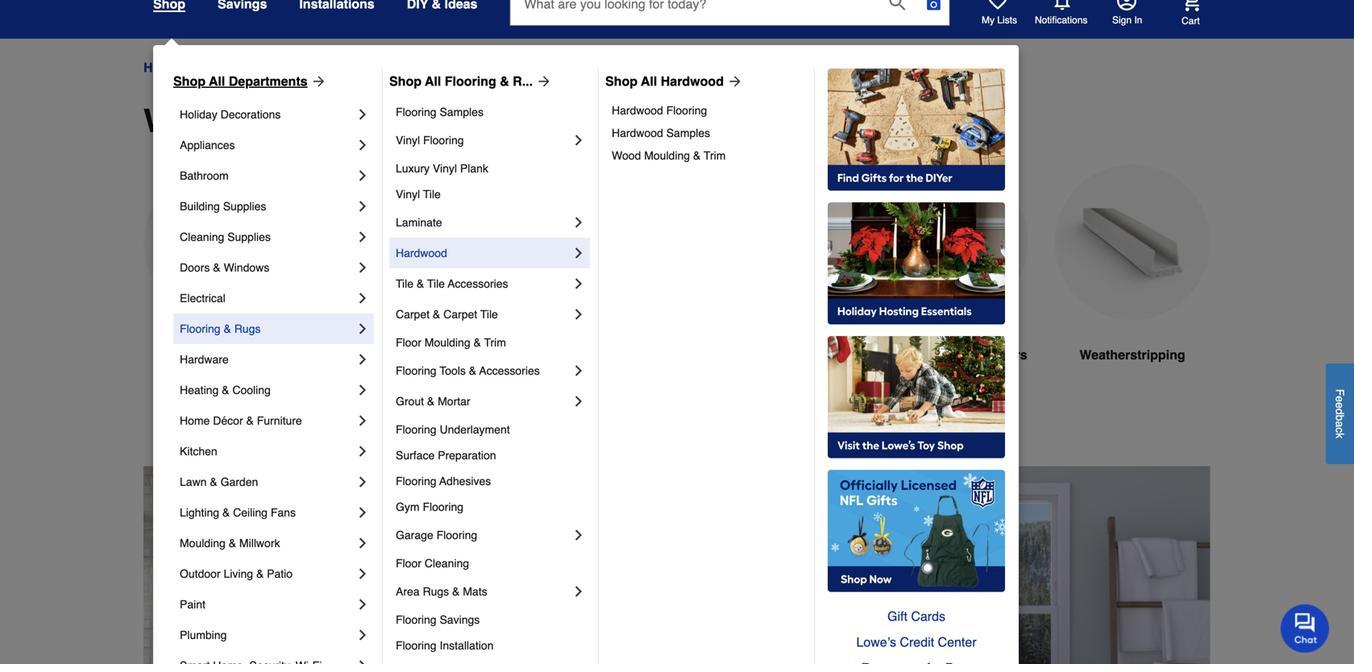 Task type: describe. For each thing, give the bounding box(es) containing it.
chevron right image for grout & mortar
[[571, 393, 587, 410]]

2 e from the top
[[1334, 402, 1347, 409]]

chevron right image for home décor & furniture
[[355, 413, 371, 429]]

interior doors
[[361, 347, 447, 362]]

building supplies link
[[180, 191, 355, 222]]

chevron right image for lawn & garden
[[355, 474, 371, 490]]

flooring underlayment
[[396, 423, 510, 436]]

trim for wood moulding & trim
[[704, 149, 726, 162]]

outdoor living & patio
[[180, 568, 293, 580]]

Search Query text field
[[511, 0, 877, 25]]

savings
[[440, 614, 480, 626]]

b
[[1334, 415, 1347, 421]]

doors inside exterior doors link
[[229, 347, 267, 362]]

flooring up the floor cleaning
[[437, 529, 477, 542]]

ceiling
[[233, 506, 268, 519]]

& up the decorations
[[249, 60, 258, 75]]

my
[[982, 15, 995, 26]]

interior doors link
[[326, 164, 482, 404]]

lowe's home improvement lists image
[[988, 0, 1008, 10]]

flooring installation link
[[396, 633, 587, 659]]

moulding for floor
[[425, 336, 471, 349]]

furniture
[[257, 414, 302, 427]]

interior
[[361, 347, 406, 362]]

heating & cooling link
[[180, 375, 355, 406]]

chevron right image for tile & tile accessories
[[571, 276, 587, 292]]

& up "carpet & carpet tile"
[[417, 277, 424, 290]]

chevron right image for flooring & rugs
[[355, 321, 371, 337]]

1 carpet from the left
[[396, 308, 430, 321]]

hardwood for hardwood flooring
[[612, 104, 663, 117]]

cards
[[911, 609, 946, 624]]

flooring samples link
[[396, 99, 587, 125]]

holiday hosting essentials. image
[[828, 202, 1005, 325]]

shop all flooring & r...
[[389, 74, 533, 89]]

plumbing
[[180, 629, 227, 642]]

lowe's home improvement notification center image
[[1053, 0, 1072, 11]]

chevron right image for bathroom
[[355, 168, 371, 184]]

d
[[1334, 408, 1347, 415]]

floor cleaning link
[[396, 551, 587, 576]]

a
[[1334, 421, 1347, 427]]

flooring underlayment link
[[396, 417, 587, 443]]

lists
[[998, 15, 1017, 26]]

hardwood for hardwood samples
[[612, 127, 663, 139]]

luxury
[[396, 162, 430, 175]]

doors inside garage doors & openers link
[[922, 347, 959, 362]]

luxury vinyl plank
[[396, 162, 489, 175]]

lighting & ceiling fans
[[180, 506, 296, 519]]

sign in button
[[1113, 0, 1143, 27]]

& left the patio
[[256, 568, 264, 580]]

a piece of white weatherstripping. image
[[1055, 164, 1211, 320]]

a blue six-lite, two-panel, shaker-style exterior door. image
[[144, 164, 300, 320]]

wood moulding & trim
[[612, 149, 726, 162]]

sign
[[1113, 15, 1132, 26]]

mortar
[[438, 395, 470, 408]]

a barn door with a brown frame, three frosted glass panels, black hardware and a black track. image
[[690, 164, 847, 320]]

building
[[180, 200, 220, 213]]

2 carpet from the left
[[444, 308, 477, 321]]

& right lawn
[[210, 476, 217, 489]]

carpet & carpet tile link
[[396, 299, 571, 330]]

& down 'cleaning supplies'
[[213, 261, 221, 274]]

shop for shop all departments
[[173, 74, 206, 89]]

floor for floor cleaning
[[396, 557, 422, 570]]

lowe's home improvement account image
[[1117, 0, 1137, 10]]

shop all hardwood
[[605, 74, 724, 89]]

paint link
[[180, 589, 355, 620]]

& left 'openers'
[[962, 347, 972, 362]]

officially licensed n f l gifts. shop now. image
[[828, 470, 1005, 593]]

vinyl tile link
[[396, 181, 587, 207]]

living
[[224, 568, 253, 580]]

area rugs & mats
[[396, 585, 487, 598]]

gym
[[396, 501, 420, 514]]

windows link
[[508, 164, 664, 404]]

vinyl for vinyl tile
[[396, 188, 420, 201]]

tile & tile accessories
[[396, 277, 508, 290]]

chevron right image for garage flooring
[[571, 527, 587, 543]]

exterior
[[177, 347, 226, 362]]

home for home
[[144, 60, 179, 75]]

décor
[[213, 414, 243, 427]]

flooring down flooring adhesives
[[423, 501, 464, 514]]

credit
[[900, 635, 934, 650]]

garage flooring
[[396, 529, 477, 542]]

cart button
[[1159, 0, 1201, 27]]

& down departments at the top of the page
[[294, 102, 317, 139]]

shop for shop all flooring & r...
[[389, 74, 422, 89]]

lawn
[[180, 476, 207, 489]]

kitchen
[[180, 445, 217, 458]]

in
[[1135, 15, 1143, 26]]

chevron right image for outdoor living & patio
[[355, 566, 371, 582]]

area
[[396, 585, 420, 598]]

doors up the luxury in the left of the page
[[326, 102, 419, 139]]

& left cooling
[[222, 384, 229, 397]]

camera image
[[926, 0, 942, 12]]

flooring & rugs link
[[180, 314, 355, 344]]

shop for shop all hardwood
[[605, 74, 638, 89]]

hardwood flooring
[[612, 104, 707, 117]]

f e e d b a c k
[[1334, 389, 1347, 439]]

flooring adhesives
[[396, 475, 491, 488]]

shop all flooring & r... link
[[389, 72, 552, 91]]

appliances link
[[180, 130, 355, 160]]

electrical
[[180, 292, 226, 305]]

f e e d b a c k button
[[1326, 363, 1354, 464]]

shop all hardwood link
[[605, 72, 743, 91]]

all for departments
[[209, 74, 225, 89]]

& down hardwood samples link
[[693, 149, 701, 162]]

vinyl flooring link
[[396, 125, 571, 156]]

chevron right image for plumbing
[[355, 627, 371, 643]]

garage for garage doors & openers
[[873, 347, 918, 362]]

exterior doors
[[177, 347, 267, 362]]

bathroom link
[[180, 160, 355, 191]]

electrical link
[[180, 283, 355, 314]]

flooring up exterior
[[180, 322, 221, 335]]

surface
[[396, 449, 435, 462]]

visit the lowe's toy shop. image
[[828, 336, 1005, 459]]

kitchen link
[[180, 436, 355, 467]]

flooring down surface
[[396, 475, 437, 488]]

doors inside windows & doors "link"
[[262, 60, 296, 75]]

chevron right image for electrical
[[355, 290, 371, 306]]

flooring savings link
[[396, 607, 587, 633]]

exterior doors link
[[144, 164, 300, 404]]

& inside "link"
[[474, 336, 481, 349]]

doors & windows link
[[180, 252, 355, 283]]

garage for garage flooring
[[396, 529, 434, 542]]

accessories for tile & tile accessories
[[448, 277, 508, 290]]

flooring installation
[[396, 639, 494, 652]]

carpet & carpet tile
[[396, 308, 498, 321]]

building supplies
[[180, 200, 266, 213]]

chevron right image for appliances
[[355, 137, 371, 153]]

lighting & ceiling fans link
[[180, 497, 355, 528]]

flooring samples
[[396, 106, 484, 119]]

luxury vinyl plank link
[[396, 156, 587, 181]]

garage flooring link
[[396, 520, 571, 551]]

underlayment
[[440, 423, 510, 436]]

millwork
[[239, 537, 280, 550]]

samples for hardwood samples
[[667, 127, 710, 139]]

& left millwork
[[229, 537, 236, 550]]

0 vertical spatial windows & doors
[[193, 60, 296, 75]]

windows inside "link"
[[193, 60, 246, 75]]

preparation
[[438, 449, 496, 462]]

supplies for cleaning supplies
[[227, 231, 271, 243]]

chevron right image for holiday decorations
[[355, 106, 371, 123]]

arrow right image for shop all departments
[[308, 73, 327, 89]]

laminate
[[396, 216, 442, 229]]

chevron right image for lighting & ceiling fans
[[355, 505, 371, 521]]

grout & mortar
[[396, 395, 470, 408]]

departments
[[229, 74, 308, 89]]



Task type: vqa. For each thing, say whether or not it's contained in the screenshot.
deck
no



Task type: locate. For each thing, give the bounding box(es) containing it.
cleaning down building
[[180, 231, 224, 243]]

1 horizontal spatial all
[[425, 74, 441, 89]]

cleaning supplies
[[180, 231, 271, 243]]

0 vertical spatial vinyl
[[396, 134, 420, 147]]

center
[[938, 635, 977, 650]]

cleaning up area rugs & mats at bottom left
[[425, 557, 469, 570]]

vinyl flooring
[[396, 134, 464, 147]]

e
[[1334, 396, 1347, 402], [1334, 402, 1347, 409]]

& left ceiling
[[222, 506, 230, 519]]

1 vertical spatial vinyl
[[433, 162, 457, 175]]

& right décor
[[246, 414, 254, 427]]

2 vertical spatial moulding
[[180, 537, 226, 550]]

1 vertical spatial windows & doors
[[144, 102, 419, 139]]

lawn & garden link
[[180, 467, 355, 497]]

1 horizontal spatial moulding
[[425, 336, 471, 349]]

chevron right image for heating & cooling
[[355, 382, 371, 398]]

0 vertical spatial cleaning
[[180, 231, 224, 243]]

moulding & millwork link
[[180, 528, 355, 559]]

floor for floor moulding & trim
[[396, 336, 422, 349]]

1 vertical spatial samples
[[667, 127, 710, 139]]

moulding down the hardwood samples
[[644, 149, 690, 162]]

1 horizontal spatial trim
[[704, 149, 726, 162]]

shop up flooring samples
[[389, 74, 422, 89]]

home décor & furniture
[[180, 414, 302, 427]]

floor
[[396, 336, 422, 349], [396, 557, 422, 570]]

1 vertical spatial moulding
[[425, 336, 471, 349]]

moulding
[[644, 149, 690, 162], [425, 336, 471, 349], [180, 537, 226, 550]]

2 arrow right image from the left
[[533, 73, 552, 89]]

hardwood for hardwood
[[396, 247, 447, 260]]

0 vertical spatial garage
[[873, 347, 918, 362]]

1 horizontal spatial arrow right image
[[533, 73, 552, 89]]

2 horizontal spatial moulding
[[644, 149, 690, 162]]

holiday decorations link
[[180, 99, 355, 130]]

chevron right image for laminate
[[571, 214, 587, 231]]

chevron right image for building supplies
[[355, 198, 371, 214]]

all for flooring
[[425, 74, 441, 89]]

weatherstripping
[[1080, 347, 1186, 362]]

doors up tools
[[409, 347, 447, 362]]

all up holiday decorations
[[209, 74, 225, 89]]

shop
[[173, 74, 206, 89], [389, 74, 422, 89], [605, 74, 638, 89]]

wood
[[612, 149, 641, 162]]

a blue chamberlain garage door opener with two white light panels. image
[[872, 164, 1029, 320]]

c
[[1334, 427, 1347, 433]]

2 horizontal spatial shop
[[605, 74, 638, 89]]

chevron right image for paint
[[355, 597, 371, 613]]

2 floor from the top
[[396, 557, 422, 570]]

supplies up doors & windows link
[[227, 231, 271, 243]]

hardwood samples link
[[612, 122, 803, 144]]

grout
[[396, 395, 424, 408]]

1 vertical spatial floor
[[396, 557, 422, 570]]

lowe's credit center
[[857, 635, 977, 650]]

arrow right image
[[724, 73, 743, 89]]

1 vertical spatial home
[[180, 414, 210, 427]]

doors up electrical
[[180, 261, 210, 274]]

doors inside "interior doors" link
[[409, 347, 447, 362]]

vinyl left plank
[[433, 162, 457, 175]]

rugs inside flooring & rugs link
[[234, 322, 261, 335]]

plumbing link
[[180, 620, 355, 651]]

hardware link
[[180, 344, 355, 375]]

2 shop from the left
[[389, 74, 422, 89]]

moulding for wood
[[644, 149, 690, 162]]

0 vertical spatial supplies
[[223, 200, 266, 213]]

0 horizontal spatial samples
[[440, 106, 484, 119]]

doors left 'openers'
[[922, 347, 959, 362]]

chevron right image for flooring tools & accessories
[[571, 363, 587, 379]]

& up floor moulding & trim
[[433, 308, 440, 321]]

& left r...
[[500, 74, 509, 89]]

carpet up floor moulding & trim
[[444, 308, 477, 321]]

chevron right image for doors & windows
[[355, 260, 371, 276]]

all up hardwood flooring
[[641, 74, 657, 89]]

shop up hardwood flooring
[[605, 74, 638, 89]]

0 horizontal spatial carpet
[[396, 308, 430, 321]]

installation
[[440, 639, 494, 652]]

chat invite button image
[[1281, 604, 1330, 653]]

a black double-hung window with six panes. image
[[508, 164, 664, 320]]

bathroom
[[180, 169, 229, 182]]

1 horizontal spatial carpet
[[444, 308, 477, 321]]

rugs up hardware link
[[234, 322, 261, 335]]

samples for flooring samples
[[440, 106, 484, 119]]

home link
[[144, 58, 179, 77]]

flooring up hardwood samples link
[[667, 104, 707, 117]]

supplies for building supplies
[[223, 200, 266, 213]]

& down carpet & carpet tile link
[[474, 336, 481, 349]]

lowe's home improvement cart image
[[1182, 0, 1201, 11]]

0 horizontal spatial cleaning
[[180, 231, 224, 243]]

0 horizontal spatial moulding
[[180, 537, 226, 550]]

hardwood flooring link
[[612, 99, 803, 122]]

1 vertical spatial accessories
[[479, 364, 540, 377]]

chevron right image for cleaning supplies
[[355, 229, 371, 245]]

e up d
[[1334, 396, 1347, 402]]

0 vertical spatial floor
[[396, 336, 422, 349]]

None search field
[[510, 0, 950, 41]]

windows & doors down departments at the top of the page
[[144, 102, 419, 139]]

1 vertical spatial supplies
[[227, 231, 271, 243]]

arrow right image
[[308, 73, 327, 89], [533, 73, 552, 89]]

search image
[[890, 0, 906, 11]]

samples down shop all flooring & r...
[[440, 106, 484, 119]]

&
[[249, 60, 258, 75], [500, 74, 509, 89], [294, 102, 317, 139], [693, 149, 701, 162], [213, 261, 221, 274], [417, 277, 424, 290], [433, 308, 440, 321], [224, 322, 231, 335], [474, 336, 481, 349], [962, 347, 972, 362], [469, 364, 477, 377], [222, 384, 229, 397], [427, 395, 435, 408], [246, 414, 254, 427], [210, 476, 217, 489], [222, 506, 230, 519], [229, 537, 236, 550], [256, 568, 264, 580], [452, 585, 460, 598]]

& right grout
[[427, 395, 435, 408]]

2 horizontal spatial all
[[641, 74, 657, 89]]

weatherstripping link
[[1055, 164, 1211, 404]]

home for home décor & furniture
[[180, 414, 210, 427]]

arrow right image inside shop all departments link
[[308, 73, 327, 89]]

gift cards
[[888, 609, 946, 624]]

rugs right area
[[423, 585, 449, 598]]

plank
[[460, 162, 489, 175]]

& up exterior doors
[[224, 322, 231, 335]]

flooring up vinyl flooring
[[396, 106, 437, 119]]

vinyl up the luxury in the left of the page
[[396, 134, 420, 147]]

surface preparation link
[[396, 443, 587, 468]]

patio
[[267, 568, 293, 580]]

3 all from the left
[[641, 74, 657, 89]]

accessories for flooring tools & accessories
[[479, 364, 540, 377]]

1 vertical spatial garage
[[396, 529, 434, 542]]

arrow right image up "holiday decorations" link
[[308, 73, 327, 89]]

0 vertical spatial home
[[144, 60, 179, 75]]

arrow right image up flooring samples link
[[533, 73, 552, 89]]

0 horizontal spatial all
[[209, 74, 225, 89]]

flooring tools & accessories link
[[396, 356, 571, 386]]

all up flooring samples
[[425, 74, 441, 89]]

trim down hardwood samples link
[[704, 149, 726, 162]]

moulding inside "link"
[[425, 336, 471, 349]]

carpet up interior doors
[[396, 308, 430, 321]]

shop all departments
[[173, 74, 308, 89]]

flooring up surface
[[396, 423, 437, 436]]

shop up holiday
[[173, 74, 206, 89]]

wood moulding & trim link
[[612, 144, 803, 167]]

flooring adhesives link
[[396, 468, 587, 494]]

1 vertical spatial cleaning
[[425, 557, 469, 570]]

lighting
[[180, 506, 219, 519]]

cart
[[1182, 15, 1200, 26]]

hardwood up the hardwood samples
[[612, 104, 663, 117]]

carpet
[[396, 308, 430, 321], [444, 308, 477, 321]]

decorations
[[221, 108, 281, 121]]

0 vertical spatial trim
[[704, 149, 726, 162]]

vinyl for vinyl flooring
[[396, 134, 420, 147]]

1 all from the left
[[209, 74, 225, 89]]

chevron right image for area rugs & mats
[[571, 584, 587, 600]]

0 horizontal spatial trim
[[484, 336, 506, 349]]

1 vertical spatial trim
[[484, 336, 506, 349]]

1 horizontal spatial cleaning
[[425, 557, 469, 570]]

hardwood up 'wood'
[[612, 127, 663, 139]]

supplies
[[223, 200, 266, 213], [227, 231, 271, 243]]

outdoor
[[180, 568, 221, 580]]

garage doors & openers
[[873, 347, 1028, 362]]

all for hardwood
[[641, 74, 657, 89]]

moulding & millwork
[[180, 537, 280, 550]]

0 horizontal spatial home
[[144, 60, 179, 75]]

cleaning
[[180, 231, 224, 243], [425, 557, 469, 570]]

rugs inside area rugs & mats link
[[423, 585, 449, 598]]

advertisement region
[[144, 466, 1211, 664]]

moulding down "carpet & carpet tile"
[[425, 336, 471, 349]]

flooring down area
[[396, 614, 437, 626]]

1 horizontal spatial rugs
[[423, 585, 449, 598]]

doors up "holiday decorations" link
[[262, 60, 296, 75]]

chevron right image for moulding & millwork
[[355, 535, 371, 551]]

0 horizontal spatial garage
[[396, 529, 434, 542]]

accessories
[[448, 277, 508, 290], [479, 364, 540, 377]]

hardwood down laminate
[[396, 247, 447, 260]]

cleaning supplies link
[[180, 222, 355, 252]]

3 shop from the left
[[605, 74, 638, 89]]

samples up wood moulding & trim link
[[667, 127, 710, 139]]

heating
[[180, 384, 219, 397]]

chevron right image for hardware
[[355, 352, 371, 368]]

0 horizontal spatial rugs
[[234, 322, 261, 335]]

all inside "link"
[[425, 74, 441, 89]]

moulding up "outdoor"
[[180, 537, 226, 550]]

r...
[[513, 74, 533, 89]]

chevron right image
[[355, 106, 371, 123], [571, 132, 587, 148], [355, 168, 371, 184], [355, 229, 371, 245], [571, 245, 587, 261], [571, 276, 587, 292], [355, 290, 371, 306], [355, 352, 371, 368], [571, 363, 587, 379], [355, 382, 371, 398], [355, 474, 371, 490], [355, 566, 371, 582], [355, 627, 371, 643]]

floor up area
[[396, 557, 422, 570]]

1 vertical spatial rugs
[[423, 585, 449, 598]]

home décor & furniture link
[[180, 406, 355, 436]]

sign in
[[1113, 15, 1143, 26]]

chevron right image
[[355, 137, 371, 153], [355, 198, 371, 214], [571, 214, 587, 231], [355, 260, 371, 276], [571, 306, 587, 322], [355, 321, 371, 337], [571, 393, 587, 410], [355, 413, 371, 429], [355, 443, 371, 460], [355, 505, 371, 521], [571, 527, 587, 543], [355, 535, 371, 551], [571, 584, 587, 600], [355, 597, 371, 613], [355, 658, 371, 664]]

flooring down interior doors
[[396, 364, 437, 377]]

garden
[[221, 476, 258, 489]]

a white three-panel, craftsman-style, prehung interior door with doorframe and hinges. image
[[326, 164, 482, 320]]

accessories down the floor moulding & trim "link"
[[479, 364, 540, 377]]

1 horizontal spatial samples
[[667, 127, 710, 139]]

hardwood up hardwood flooring link
[[661, 74, 724, 89]]

trim inside "link"
[[484, 336, 506, 349]]

0 vertical spatial samples
[[440, 106, 484, 119]]

e up b
[[1334, 402, 1347, 409]]

flooring savings
[[396, 614, 480, 626]]

0 vertical spatial rugs
[[234, 322, 261, 335]]

lowe's
[[857, 635, 896, 650]]

samples
[[440, 106, 484, 119], [667, 127, 710, 139]]

holiday decorations
[[180, 108, 281, 121]]

doors down flooring & rugs link
[[229, 347, 267, 362]]

tools
[[440, 364, 466, 377]]

chevron right image for vinyl flooring
[[571, 132, 587, 148]]

shop inside "link"
[[389, 74, 422, 89]]

doors inside doors & windows link
[[180, 261, 210, 274]]

2 all from the left
[[425, 74, 441, 89]]

floor down "carpet & carpet tile"
[[396, 336, 422, 349]]

flooring up luxury vinyl plank
[[423, 134, 464, 147]]

& right tools
[[469, 364, 477, 377]]

holiday
[[180, 108, 217, 121]]

flooring down flooring savings at the bottom left
[[396, 639, 437, 652]]

1 horizontal spatial home
[[180, 414, 210, 427]]

1 e from the top
[[1334, 396, 1347, 402]]

1 shop from the left
[[173, 74, 206, 89]]

windows & doors up the decorations
[[193, 60, 296, 75]]

0 vertical spatial moulding
[[644, 149, 690, 162]]

trim for floor moulding & trim
[[484, 336, 506, 349]]

vinyl tile
[[396, 188, 441, 201]]

find gifts for the diyer. image
[[828, 69, 1005, 191]]

0 horizontal spatial arrow right image
[[308, 73, 327, 89]]

1 horizontal spatial shop
[[389, 74, 422, 89]]

gift
[[888, 609, 908, 624]]

2 vertical spatial vinyl
[[396, 188, 420, 201]]

chevron right image for hardwood
[[571, 245, 587, 261]]

arrow right image for shop all flooring & r...
[[533, 73, 552, 89]]

heating & cooling
[[180, 384, 271, 397]]

0 horizontal spatial shop
[[173, 74, 206, 89]]

flooring up flooring samples link
[[445, 74, 496, 89]]

1 floor from the top
[[396, 336, 422, 349]]

arrow right image inside the shop all flooring & r... "link"
[[533, 73, 552, 89]]

gym flooring
[[396, 501, 464, 514]]

doors & windows
[[180, 261, 269, 274]]

f
[[1334, 389, 1347, 396]]

my lists link
[[982, 0, 1017, 27]]

vinyl down the luxury in the left of the page
[[396, 188, 420, 201]]

flooring
[[445, 74, 496, 89], [667, 104, 707, 117], [396, 106, 437, 119], [423, 134, 464, 147], [180, 322, 221, 335], [396, 364, 437, 377], [396, 423, 437, 436], [396, 475, 437, 488], [423, 501, 464, 514], [437, 529, 477, 542], [396, 614, 437, 626], [396, 639, 437, 652]]

accessories up carpet & carpet tile link
[[448, 277, 508, 290]]

trim down carpet & carpet tile link
[[484, 336, 506, 349]]

chevron right image for carpet & carpet tile
[[571, 306, 587, 322]]

flooring inside "link"
[[445, 74, 496, 89]]

windows inside 'link'
[[558, 347, 614, 362]]

1 horizontal spatial garage
[[873, 347, 918, 362]]

supplies up 'cleaning supplies'
[[223, 200, 266, 213]]

lowe's credit center link
[[828, 630, 1005, 655]]

all
[[209, 74, 225, 89], [425, 74, 441, 89], [641, 74, 657, 89]]

chevron right image for kitchen
[[355, 443, 371, 460]]

& left mats
[[452, 585, 460, 598]]

0 vertical spatial accessories
[[448, 277, 508, 290]]

lawn & garden
[[180, 476, 258, 489]]

1 arrow right image from the left
[[308, 73, 327, 89]]

openers
[[975, 347, 1028, 362]]

flooring inside 'link'
[[396, 614, 437, 626]]

floor inside "link"
[[396, 336, 422, 349]]



